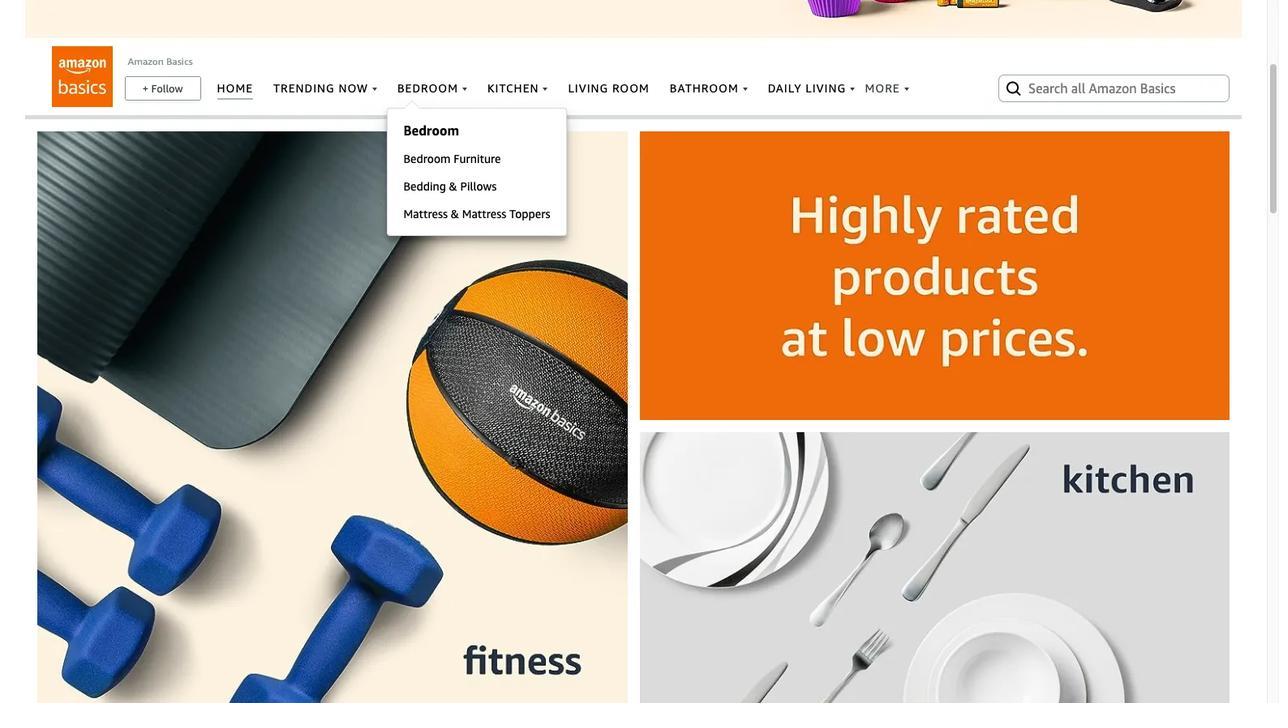 Task type: describe. For each thing, give the bounding box(es) containing it.
amazon basics logo image
[[52, 46, 112, 107]]

amazon basics link
[[128, 55, 193, 67]]

amazon basics
[[128, 55, 193, 67]]

amazon
[[128, 55, 164, 67]]

+
[[142, 82, 149, 95]]

+ follow
[[142, 82, 183, 95]]



Task type: locate. For each thing, give the bounding box(es) containing it.
follow
[[151, 82, 183, 95]]

search image
[[1004, 79, 1024, 98]]

+ follow button
[[125, 77, 200, 100]]

Search all Amazon Basics search field
[[1028, 75, 1203, 102]]

basics
[[166, 55, 193, 67]]



Task type: vqa. For each thing, say whether or not it's contained in the screenshot.
for
no



